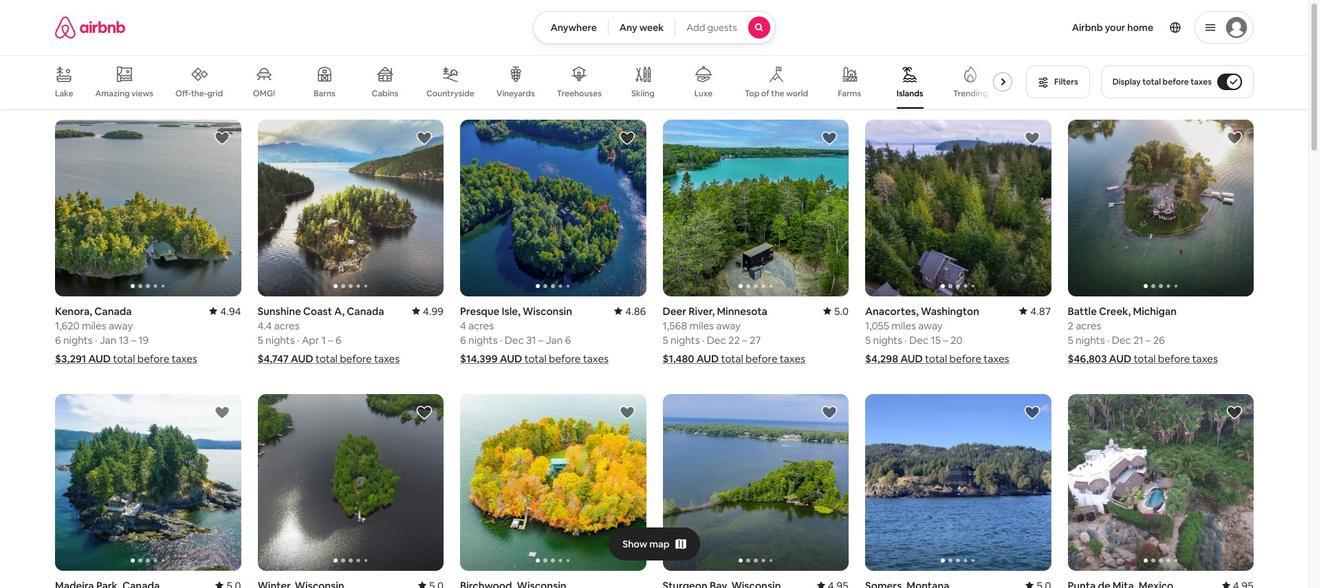 Task type: locate. For each thing, give the bounding box(es) containing it.
deer
[[663, 305, 687, 318]]

home
[[1128, 21, 1154, 34]]

5 down 4.4
[[258, 334, 263, 347]]

nights inside battle creek, michigan 2 acres 5 nights · dec 21 – 26 $46,803 aud total before taxes
[[1076, 334, 1105, 347]]

4.94 out of 5 average rating image
[[209, 305, 241, 318]]

· inside 'kenora, canada 1,620 miles away 6 nights · jan 13 – 19 $3,291 aud total before taxes'
[[95, 334, 97, 347]]

dec inside anacortes, washington 1,055 miles away 5 nights · dec 15 – 20 $4,298 aud total before taxes
[[910, 334, 929, 347]]

total down 1
[[316, 352, 338, 365]]

· inside battle creek, michigan 2 acres 5 nights · dec 21 – 26 $46,803 aud total before taxes
[[1108, 334, 1110, 347]]

jan left 13
[[100, 334, 116, 347]]

6 right 1
[[336, 334, 342, 347]]

· inside deer river, minnesota 1,568 miles away 5 nights · dec 22 – 27 $1,480 aud total before taxes
[[702, 334, 705, 347]]

acres inside battle creek, michigan 2 acres 5 nights · dec 21 – 26 $46,803 aud total before taxes
[[1076, 319, 1102, 332]]

sunshine coast a, canada 4.4 acres 5 nights · apr 1 – 6 $4,747 aud total before taxes
[[258, 305, 400, 365]]

2 · from the left
[[297, 334, 300, 347]]

4 dec from the left
[[1112, 334, 1132, 347]]

– inside anacortes, washington 1,055 miles away 5 nights · dec 15 – 20 $4,298 aud total before taxes
[[943, 334, 949, 347]]

6 down 4
[[460, 334, 466, 347]]

add to wishlist: punta de mita, mexico image
[[1227, 405, 1243, 421]]

0 horizontal spatial miles
[[82, 319, 106, 332]]

away inside anacortes, washington 1,055 miles away 5 nights · dec 15 – 20 $4,298 aud total before taxes
[[919, 319, 943, 332]]

before inside presque isle, wisconsin 4 acres 6 nights · dec 31 – jan 6 $14,399 aud total before taxes
[[549, 352, 581, 365]]

4.87
[[1031, 305, 1052, 318]]

1 dec from the left
[[505, 334, 524, 347]]

taxes
[[1191, 76, 1212, 87], [172, 352, 197, 365], [374, 352, 400, 365], [583, 352, 609, 365], [780, 352, 806, 365], [984, 352, 1010, 365], [1193, 352, 1218, 365]]

5.0 out of 5 average rating image
[[823, 305, 849, 318], [215, 579, 241, 588], [418, 579, 444, 588]]

1 horizontal spatial miles
[[690, 319, 714, 332]]

miles for 6 nights
[[82, 319, 106, 332]]

· up $46,803 aud
[[1108, 334, 1110, 347]]

dec for anacortes,
[[910, 334, 929, 347]]

add to wishlist: anacortes, washington image
[[1024, 130, 1041, 147]]

total inside deer river, minnesota 1,568 miles away 5 nights · dec 22 – 27 $1,480 aud total before taxes
[[721, 352, 744, 365]]

week
[[640, 21, 664, 34]]

2 5 from the left
[[663, 334, 669, 347]]

acres inside presque isle, wisconsin 4 acres 6 nights · dec 31 – jan 6 $14,399 aud total before taxes
[[469, 319, 494, 332]]

1 horizontal spatial acres
[[469, 319, 494, 332]]

show map button
[[609, 528, 700, 561]]

dec left 21 in the bottom right of the page
[[1112, 334, 1132, 347]]

before down 19
[[137, 352, 169, 365]]

6
[[55, 334, 61, 347], [336, 334, 342, 347], [460, 334, 466, 347], [565, 334, 571, 347]]

away up 13
[[109, 319, 133, 332]]

airbnb your home
[[1072, 21, 1154, 34]]

total right display at top right
[[1143, 76, 1161, 87]]

·
[[95, 334, 97, 347], [297, 334, 300, 347], [500, 334, 503, 347], [702, 334, 705, 347], [905, 334, 907, 347], [1108, 334, 1110, 347]]

miles down river,
[[690, 319, 714, 332]]

2
[[1068, 319, 1074, 332]]

3 · from the left
[[500, 334, 503, 347]]

20
[[951, 334, 963, 347]]

1 horizontal spatial 5.0 out of 5 average rating image
[[418, 579, 444, 588]]

acres
[[274, 319, 300, 332], [469, 319, 494, 332], [1076, 319, 1102, 332]]

· inside anacortes, washington 1,055 miles away 5 nights · dec 15 – 20 $4,298 aud total before taxes
[[905, 334, 907, 347]]

4 – from the left
[[742, 334, 748, 347]]

3 nights from the left
[[469, 334, 498, 347]]

3 miles from the left
[[892, 319, 916, 332]]

coast
[[303, 305, 332, 318]]

deer river, minnesota 1,568 miles away 5 nights · dec 22 – 27 $1,480 aud total before taxes
[[663, 305, 806, 365]]

add to wishlist: birchwood, wisconsin image
[[619, 405, 635, 421]]

before inside deer river, minnesota 1,568 miles away 5 nights · dec 22 – 27 $1,480 aud total before taxes
[[746, 352, 778, 365]]

4 5 from the left
[[1068, 334, 1074, 347]]

– inside sunshine coast a, canada 4.4 acres 5 nights · apr 1 – 6 $4,747 aud total before taxes
[[328, 334, 333, 347]]

away
[[109, 319, 133, 332], [717, 319, 741, 332], [919, 319, 943, 332]]

2 horizontal spatial miles
[[892, 319, 916, 332]]

0 horizontal spatial away
[[109, 319, 133, 332]]

canada right a,
[[347, 305, 384, 318]]

add to wishlist: sturgeon bay, wisconsin image
[[822, 405, 838, 421]]

taxes inside sunshine coast a, canada 4.4 acres 5 nights · apr 1 – 6 $4,747 aud total before taxes
[[374, 352, 400, 365]]

taxes inside 'kenora, canada 1,620 miles away 6 nights · jan 13 – 19 $3,291 aud total before taxes'
[[172, 352, 197, 365]]

– for presque
[[539, 334, 544, 347]]

6 nights from the left
[[1076, 334, 1105, 347]]

before down a,
[[340, 352, 372, 365]]

4 nights from the left
[[671, 334, 700, 347]]

nights
[[63, 334, 93, 347], [266, 334, 295, 347], [469, 334, 498, 347], [671, 334, 700, 347], [873, 334, 903, 347], [1076, 334, 1105, 347]]

3 – from the left
[[539, 334, 544, 347]]

before
[[1163, 76, 1189, 87], [137, 352, 169, 365], [340, 352, 372, 365], [549, 352, 581, 365], [746, 352, 778, 365], [950, 352, 982, 365], [1159, 352, 1191, 365]]

before down "wisconsin"
[[549, 352, 581, 365]]

1 nights from the left
[[63, 334, 93, 347]]

nights inside deer river, minnesota 1,568 miles away 5 nights · dec 22 – 27 $1,480 aud total before taxes
[[671, 334, 700, 347]]

nights down 1,568
[[671, 334, 700, 347]]

2 canada from the left
[[347, 305, 384, 318]]

1,620
[[55, 319, 80, 332]]

acres for 4
[[469, 319, 494, 332]]

dec inside deer river, minnesota 1,568 miles away 5 nights · dec 22 – 27 $1,480 aud total before taxes
[[707, 334, 726, 347]]

acres down sunshine
[[274, 319, 300, 332]]

dec left 31
[[505, 334, 524, 347]]

5 down 1,568
[[663, 334, 669, 347]]

– for anacortes,
[[943, 334, 949, 347]]

4.87 out of 5 average rating image
[[1020, 305, 1052, 318]]

jan right 31
[[546, 334, 563, 347]]

amazing views
[[95, 88, 153, 99]]

5 down 1,055 at the right bottom of page
[[866, 334, 871, 347]]

0 horizontal spatial 5.0 out of 5 average rating image
[[215, 579, 241, 588]]

total inside anacortes, washington 1,055 miles away 5 nights · dec 15 – 20 $4,298 aud total before taxes
[[925, 352, 948, 365]]

– right 15
[[943, 334, 949, 347]]

2 – from the left
[[328, 334, 333, 347]]

nights down 1,620
[[63, 334, 93, 347]]

3 6 from the left
[[460, 334, 466, 347]]

0 horizontal spatial jan
[[100, 334, 116, 347]]

nights inside presque isle, wisconsin 4 acres 6 nights · dec 31 – jan 6 $14,399 aud total before taxes
[[469, 334, 498, 347]]

1 5 from the left
[[258, 334, 263, 347]]

total down 21 in the bottom right of the page
[[1134, 352, 1156, 365]]

– inside presque isle, wisconsin 4 acres 6 nights · dec 31 – jan 6 $14,399 aud total before taxes
[[539, 334, 544, 347]]

nights down 1,055 at the right bottom of page
[[873, 334, 903, 347]]

profile element
[[792, 0, 1254, 55]]

before down 27
[[746, 352, 778, 365]]

· inside presque isle, wisconsin 4 acres 6 nights · dec 31 – jan 6 $14,399 aud total before taxes
[[500, 334, 503, 347]]

2 6 from the left
[[336, 334, 342, 347]]

dec
[[505, 334, 524, 347], [707, 334, 726, 347], [910, 334, 929, 347], [1112, 334, 1132, 347]]

5 nights from the left
[[873, 334, 903, 347]]

6 · from the left
[[1108, 334, 1110, 347]]

1 miles from the left
[[82, 319, 106, 332]]

· up $14,399 aud
[[500, 334, 503, 347]]

None search field
[[534, 11, 776, 44]]

$14,399 aud
[[460, 352, 522, 365]]

· up $3,291 aud
[[95, 334, 97, 347]]

2 away from the left
[[717, 319, 741, 332]]

$46,803 aud
[[1068, 352, 1132, 365]]

canada inside sunshine coast a, canada 4.4 acres 5 nights · apr 1 – 6 $4,747 aud total before taxes
[[347, 305, 384, 318]]

3 dec from the left
[[910, 334, 929, 347]]

5 inside anacortes, washington 1,055 miles away 5 nights · dec 15 – 20 $4,298 aud total before taxes
[[866, 334, 871, 347]]

away up 15
[[919, 319, 943, 332]]

2 horizontal spatial acres
[[1076, 319, 1102, 332]]

31
[[526, 334, 536, 347]]

3 away from the left
[[919, 319, 943, 332]]

2 miles from the left
[[690, 319, 714, 332]]

– right 21 in the bottom right of the page
[[1146, 334, 1151, 347]]

total down 13
[[113, 352, 135, 365]]

5 – from the left
[[943, 334, 949, 347]]

nights inside 'kenora, canada 1,620 miles away 6 nights · jan 13 – 19 $3,291 aud total before taxes'
[[63, 334, 93, 347]]

2 horizontal spatial 5.0 out of 5 average rating image
[[823, 305, 849, 318]]

away inside deer river, minnesota 1,568 miles away 5 nights · dec 22 – 27 $1,480 aud total before taxes
[[717, 319, 741, 332]]

5 inside battle creek, michigan 2 acres 5 nights · dec 21 – 26 $46,803 aud total before taxes
[[1068, 334, 1074, 347]]

0 horizontal spatial acres
[[274, 319, 300, 332]]

–
[[131, 334, 136, 347], [328, 334, 333, 347], [539, 334, 544, 347], [742, 334, 748, 347], [943, 334, 949, 347], [1146, 334, 1151, 347]]

miles inside anacortes, washington 1,055 miles away 5 nights · dec 15 – 20 $4,298 aud total before taxes
[[892, 319, 916, 332]]

0 horizontal spatial canada
[[94, 305, 132, 318]]

4.99 out of 5 average rating image
[[412, 305, 444, 318]]

1 horizontal spatial away
[[717, 319, 741, 332]]

– inside deer river, minnesota 1,568 miles away 5 nights · dec 22 – 27 $1,480 aud total before taxes
[[742, 334, 748, 347]]

away for 1,055 miles away
[[919, 319, 943, 332]]

– right 1
[[328, 334, 333, 347]]

6 down "wisconsin"
[[565, 334, 571, 347]]

total
[[1143, 76, 1161, 87], [113, 352, 135, 365], [316, 352, 338, 365], [525, 352, 547, 365], [721, 352, 744, 365], [925, 352, 948, 365], [1134, 352, 1156, 365]]

wisconsin
[[523, 305, 572, 318]]

nights up $46,803 aud
[[1076, 334, 1105, 347]]

1 · from the left
[[95, 334, 97, 347]]

6 – from the left
[[1146, 334, 1151, 347]]

dec left 22
[[707, 334, 726, 347]]

dec inside presque isle, wisconsin 4 acres 6 nights · dec 31 – jan 6 $14,399 aud total before taxes
[[505, 334, 524, 347]]

presque
[[460, 305, 500, 318]]

nights up $4,747 aud
[[266, 334, 295, 347]]

– inside 'kenora, canada 1,620 miles away 6 nights · jan 13 – 19 $3,291 aud total before taxes'
[[131, 334, 136, 347]]

· for battle
[[1108, 334, 1110, 347]]

nights up $14,399 aud
[[469, 334, 498, 347]]

away inside 'kenora, canada 1,620 miles away 6 nights · jan 13 – 19 $3,291 aud total before taxes'
[[109, 319, 133, 332]]

1 horizontal spatial canada
[[347, 305, 384, 318]]

canada up 13
[[94, 305, 132, 318]]

6 down 1,620
[[55, 334, 61, 347]]

· up $4,298 aud at the right
[[905, 334, 907, 347]]

views
[[131, 88, 153, 99]]

dec for presque
[[505, 334, 524, 347]]

group
[[55, 55, 1018, 109], [55, 120, 241, 297], [258, 120, 444, 297], [460, 120, 646, 297], [663, 120, 849, 297], [866, 120, 1052, 297], [1068, 120, 1254, 297], [55, 394, 241, 571], [258, 394, 444, 571], [460, 394, 646, 571], [663, 394, 849, 571], [866, 394, 1052, 571], [1068, 394, 1254, 571]]

– right 31
[[539, 334, 544, 347]]

1 – from the left
[[131, 334, 136, 347]]

5
[[258, 334, 263, 347], [663, 334, 669, 347], [866, 334, 871, 347], [1068, 334, 1074, 347]]

miles down kenora,
[[82, 319, 106, 332]]

nights inside sunshine coast a, canada 4.4 acres 5 nights · apr 1 – 6 $4,747 aud total before taxes
[[266, 334, 295, 347]]

3 5 from the left
[[866, 334, 871, 347]]

before down 26
[[1159, 352, 1191, 365]]

guests
[[708, 21, 737, 34]]

2 acres from the left
[[469, 319, 494, 332]]

1
[[322, 334, 326, 347]]

nights inside anacortes, washington 1,055 miles away 5 nights · dec 15 – 20 $4,298 aud total before taxes
[[873, 334, 903, 347]]

4.86
[[626, 305, 646, 318]]

– right 13
[[131, 334, 136, 347]]

before down 20 at the right
[[950, 352, 982, 365]]

4 · from the left
[[702, 334, 705, 347]]

total down 15
[[925, 352, 948, 365]]

– inside battle creek, michigan 2 acres 5 nights · dec 21 – 26 $46,803 aud total before taxes
[[1146, 334, 1151, 347]]

1 acres from the left
[[274, 319, 300, 332]]

isle,
[[502, 305, 521, 318]]

2 horizontal spatial away
[[919, 319, 943, 332]]

acres inside sunshine coast a, canada 4.4 acres 5 nights · apr 1 – 6 $4,747 aud total before taxes
[[274, 319, 300, 332]]

off-the-grid
[[175, 88, 223, 99]]

1 jan from the left
[[100, 334, 116, 347]]

dec left 15
[[910, 334, 929, 347]]

dec inside battle creek, michigan 2 acres 5 nights · dec 21 – 26 $46,803 aud total before taxes
[[1112, 334, 1132, 347]]

1 canada from the left
[[94, 305, 132, 318]]

anacortes,
[[866, 305, 919, 318]]

away up 22
[[717, 319, 741, 332]]

the-
[[191, 88, 207, 99]]

· left "apr"
[[297, 334, 300, 347]]

jan
[[100, 334, 116, 347], [546, 334, 563, 347]]

river,
[[689, 305, 715, 318]]

your
[[1105, 21, 1126, 34]]

2 nights from the left
[[266, 334, 295, 347]]

miles inside 'kenora, canada 1,620 miles away 6 nights · jan 13 – 19 $3,291 aud total before taxes'
[[82, 319, 106, 332]]

total down 31
[[525, 352, 547, 365]]

canada
[[94, 305, 132, 318], [347, 305, 384, 318]]

farms
[[838, 88, 862, 99]]

taxes inside deer river, minnesota 1,568 miles away 5 nights · dec 22 – 27 $1,480 aud total before taxes
[[780, 352, 806, 365]]

5 down 2
[[1068, 334, 1074, 347]]

1 6 from the left
[[55, 334, 61, 347]]

· up $1,480 aud
[[702, 334, 705, 347]]

5 · from the left
[[905, 334, 907, 347]]

total inside sunshine coast a, canada 4.4 acres 5 nights · apr 1 – 6 $4,747 aud total before taxes
[[316, 352, 338, 365]]

3 acres from the left
[[1076, 319, 1102, 332]]

acres down battle
[[1076, 319, 1102, 332]]

before inside battle creek, michigan 2 acres 5 nights · dec 21 – 26 $46,803 aud total before taxes
[[1159, 352, 1191, 365]]

total down 22
[[721, 352, 744, 365]]

washington
[[921, 305, 980, 318]]

add to wishlist: battle creek, michigan image
[[1227, 130, 1243, 147]]

show map
[[623, 538, 670, 550]]

1 away from the left
[[109, 319, 133, 332]]

4
[[460, 319, 466, 332]]

– left 27
[[742, 334, 748, 347]]

2 jan from the left
[[546, 334, 563, 347]]

miles down anacortes,
[[892, 319, 916, 332]]

1 horizontal spatial jan
[[546, 334, 563, 347]]

none search field containing anywhere
[[534, 11, 776, 44]]

5.0 out of 5 average rating image
[[1026, 579, 1052, 588]]

2 dec from the left
[[707, 334, 726, 347]]

acres for 2
[[1076, 319, 1102, 332]]

acres down presque
[[469, 319, 494, 332]]

4.95 out of 5 average rating image
[[1222, 579, 1254, 588]]



Task type: vqa. For each thing, say whether or not it's contained in the screenshot.


Task type: describe. For each thing, give the bounding box(es) containing it.
5 inside deer river, minnesota 1,568 miles away 5 nights · dec 22 – 27 $1,480 aud total before taxes
[[663, 334, 669, 347]]

cabins
[[372, 88, 399, 99]]

15
[[931, 334, 941, 347]]

nights for anacortes,
[[873, 334, 903, 347]]

22
[[729, 334, 740, 347]]

lake
[[55, 88, 73, 99]]

presque isle, wisconsin 4 acres 6 nights · dec 31 – jan 6 $14,399 aud total before taxes
[[460, 305, 609, 365]]

$3,291 aud
[[55, 352, 111, 365]]

add to wishlist: deer river, minnesota image
[[822, 130, 838, 147]]

airbnb your home link
[[1064, 13, 1162, 42]]

treehouses
[[557, 88, 602, 99]]

– for kenora,
[[131, 334, 136, 347]]

airbnb
[[1072, 21, 1103, 34]]

27
[[750, 334, 761, 347]]

barns
[[314, 88, 336, 99]]

4.4
[[258, 319, 272, 332]]

of
[[762, 88, 770, 99]]

· for anacortes,
[[905, 334, 907, 347]]

$4,298 aud
[[866, 352, 923, 365]]

4 6 from the left
[[565, 334, 571, 347]]

add to wishlist: somers, montana image
[[1024, 405, 1041, 421]]

5.0 out of 5 average rating image for add to wishlist: winter, wisconsin 'icon'
[[418, 579, 444, 588]]

total inside battle creek, michigan 2 acres 5 nights · dec 21 – 26 $46,803 aud total before taxes
[[1134, 352, 1156, 365]]

$1,480 aud
[[663, 352, 719, 365]]

add to wishlist: madeira park, canada image
[[214, 405, 230, 421]]

luxe
[[695, 88, 713, 99]]

nights for battle
[[1076, 334, 1105, 347]]

6 inside sunshine coast a, canada 4.4 acres 5 nights · apr 1 – 6 $4,747 aud total before taxes
[[336, 334, 342, 347]]

omg!
[[253, 88, 275, 99]]

nights for kenora,
[[63, 334, 93, 347]]

a,
[[334, 305, 345, 318]]

miles inside deer river, minnesota 1,568 miles away 5 nights · dec 22 – 27 $1,480 aud total before taxes
[[690, 319, 714, 332]]

kenora,
[[55, 305, 92, 318]]

21
[[1134, 334, 1144, 347]]

add to wishlist: kenora, canada image
[[214, 130, 230, 147]]

5 inside sunshine coast a, canada 4.4 acres 5 nights · apr 1 – 6 $4,747 aud total before taxes
[[258, 334, 263, 347]]

add
[[687, 21, 705, 34]]

· for presque
[[500, 334, 503, 347]]

5.0 out of 5 average rating image for add to wishlist: madeira park, canada icon
[[215, 579, 241, 588]]

6 inside 'kenora, canada 1,620 miles away 6 nights · jan 13 – 19 $3,291 aud total before taxes'
[[55, 334, 61, 347]]

apr
[[302, 334, 319, 347]]

1,055
[[866, 319, 890, 332]]

1,568
[[663, 319, 688, 332]]

the
[[772, 88, 785, 99]]

before right display at top right
[[1163, 76, 1189, 87]]

battle
[[1068, 305, 1097, 318]]

display
[[1113, 76, 1141, 87]]

add to wishlist: presque isle, wisconsin image
[[619, 130, 635, 147]]

kenora, canada 1,620 miles away 6 nights · jan 13 – 19 $3,291 aud total before taxes
[[55, 305, 197, 365]]

jan inside 'kenora, canada 1,620 miles away 6 nights · jan 13 – 19 $3,291 aud total before taxes'
[[100, 334, 116, 347]]

islands
[[897, 88, 924, 99]]

4.99
[[423, 305, 444, 318]]

battle creek, michigan 2 acres 5 nights · dec 21 – 26 $46,803 aud total before taxes
[[1068, 305, 1218, 365]]

michigan
[[1134, 305, 1177, 318]]

any week button
[[608, 11, 676, 44]]

grid
[[207, 88, 223, 99]]

· for kenora,
[[95, 334, 97, 347]]

taxes inside presque isle, wisconsin 4 acres 6 nights · dec 31 – jan 6 $14,399 aud total before taxes
[[583, 352, 609, 365]]

top
[[745, 88, 760, 99]]

show
[[623, 538, 648, 550]]

canada inside 'kenora, canada 1,620 miles away 6 nights · jan 13 – 19 $3,291 aud total before taxes'
[[94, 305, 132, 318]]

amazing
[[95, 88, 130, 99]]

5.0
[[834, 305, 849, 318]]

off-
[[175, 88, 191, 99]]

anacortes, washington 1,055 miles away 5 nights · dec 15 – 20 $4,298 aud total before taxes
[[866, 305, 1010, 365]]

vineyards
[[497, 88, 535, 99]]

any week
[[620, 21, 664, 34]]

map
[[650, 538, 670, 550]]

world
[[786, 88, 809, 99]]

any
[[620, 21, 638, 34]]

filters
[[1055, 76, 1079, 87]]

minnesota
[[717, 305, 768, 318]]

add guests
[[687, 21, 737, 34]]

4.86 out of 5 average rating image
[[615, 305, 646, 318]]

taxes inside anacortes, washington 1,055 miles away 5 nights · dec 15 – 20 $4,298 aud total before taxes
[[984, 352, 1010, 365]]

skiing
[[632, 88, 655, 99]]

before inside 'kenora, canada 1,620 miles away 6 nights · jan 13 – 19 $3,291 aud total before taxes'
[[137, 352, 169, 365]]

jan inside presque isle, wisconsin 4 acres 6 nights · dec 31 – jan 6 $14,399 aud total before taxes
[[546, 334, 563, 347]]

add to wishlist: sunshine coast a, canada image
[[416, 130, 433, 147]]

before inside sunshine coast a, canada 4.4 acres 5 nights · apr 1 – 6 $4,747 aud total before taxes
[[340, 352, 372, 365]]

creek,
[[1099, 305, 1131, 318]]

total inside 'kenora, canada 1,620 miles away 6 nights · jan 13 – 19 $3,291 aud total before taxes'
[[113, 352, 135, 365]]

before inside anacortes, washington 1,055 miles away 5 nights · dec 15 – 20 $4,298 aud total before taxes
[[950, 352, 982, 365]]

– for battle
[[1146, 334, 1151, 347]]

· inside sunshine coast a, canada 4.4 acres 5 nights · apr 1 – 6 $4,747 aud total before taxes
[[297, 334, 300, 347]]

display total before taxes
[[1113, 76, 1212, 87]]

add guests button
[[675, 11, 776, 44]]

filters button
[[1027, 65, 1090, 98]]

$4,747 aud
[[258, 352, 313, 365]]

countryside
[[427, 88, 475, 99]]

total inside presque isle, wisconsin 4 acres 6 nights · dec 31 – jan 6 $14,399 aud total before taxes
[[525, 352, 547, 365]]

miles for 5 nights
[[892, 319, 916, 332]]

4.95 out of 5 average rating image
[[817, 579, 849, 588]]

add to wishlist: winter, wisconsin image
[[416, 405, 433, 421]]

5.0 out of 5 average rating image containing 5.0
[[823, 305, 849, 318]]

group containing amazing views
[[55, 55, 1018, 109]]

dec for battle
[[1112, 334, 1132, 347]]

away for 1,620 miles away
[[109, 319, 133, 332]]

top of the world
[[745, 88, 809, 99]]

13
[[119, 334, 129, 347]]

trending
[[954, 88, 988, 99]]

4.94
[[220, 305, 241, 318]]

19
[[138, 334, 149, 347]]

anywhere button
[[534, 11, 609, 44]]

sunshine
[[258, 305, 301, 318]]

anywhere
[[551, 21, 597, 34]]

nights for presque
[[469, 334, 498, 347]]

26
[[1154, 334, 1165, 347]]

taxes inside battle creek, michigan 2 acres 5 nights · dec 21 – 26 $46,803 aud total before taxes
[[1193, 352, 1218, 365]]



